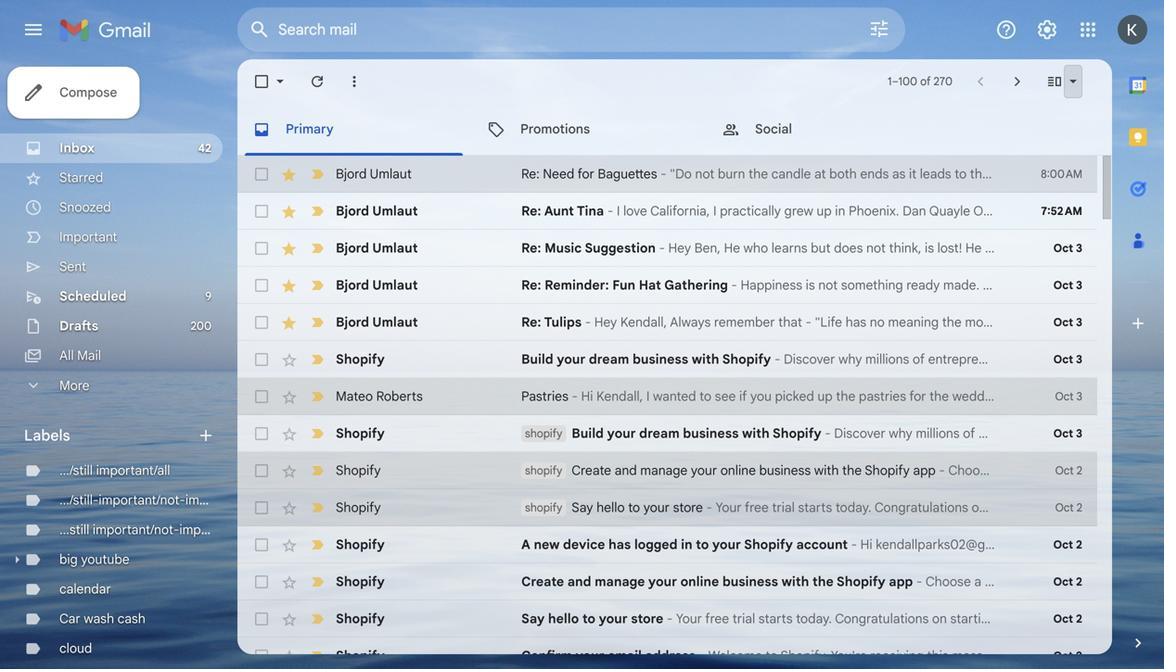 Task type: describe. For each thing, give the bounding box(es) containing it.
build your dream business with shopify -
[[521, 352, 784, 368]]

calendar link
[[59, 582, 111, 598]]

1 vertical spatial your
[[676, 611, 702, 628]]

9
[[205, 290, 211, 304]]

important mainly because you often read messages with this label. switch for build your dream business with shopify
[[308, 351, 327, 369]]

1
[[888, 75, 892, 89]]

...still important/not-important link
[[59, 522, 237, 538]]

0 vertical spatial journey
[[1068, 500, 1112, 516]]

settings image
[[1036, 19, 1058, 41]]

scheduled link
[[59, 288, 127, 305]]

snoozed link
[[59, 199, 111, 216]]

search mail image
[[243, 13, 276, 46]]

oct 3 for re: tulips -
[[1053, 316, 1083, 330]]

270
[[934, 75, 953, 89]]

1 vertical spatial and
[[567, 574, 591, 590]]

re: tulips -
[[521, 314, 594, 331]]

all
[[59, 348, 74, 364]]

0 vertical spatial starting
[[990, 500, 1036, 516]]

support image
[[995, 19, 1018, 41]]

re: music suggestion -
[[521, 240, 668, 256]]

aunt
[[544, 203, 574, 219]]

need
[[543, 166, 574, 182]]

inbox
[[59, 140, 95, 156]]

bjord for re: reminder: fun hat gathering
[[336, 277, 369, 294]]

1 vertical spatial app
[[889, 574, 913, 590]]

bjord for re: need for baguettes
[[336, 166, 367, 182]]

14 row from the top
[[237, 638, 1097, 670]]

see
[[715, 389, 736, 405]]

important mainly because you often read messages with this label. switch for re: music suggestion
[[308, 239, 327, 258]]

oct for a new device has logged in to your shopify account -
[[1053, 538, 1073, 552]]

0 vertical spatial trial
[[772, 500, 795, 516]]

0 vertical spatial build
[[521, 352, 553, 368]]

tina
[[577, 203, 604, 219]]

0 vertical spatial today.
[[836, 500, 871, 516]]

suggestion
[[585, 240, 656, 256]]

0 horizontal spatial hello
[[548, 611, 579, 628]]

i
[[646, 389, 650, 405]]

the down account
[[812, 574, 834, 590]]

account
[[796, 537, 848, 553]]

0 vertical spatial free
[[745, 500, 769, 516]]

hat
[[639, 277, 661, 294]]

wash
[[84, 611, 114, 628]]

3 for re: tulips -
[[1076, 316, 1083, 330]]

bjord for re: tulips
[[336, 314, 369, 331]]

inbox link
[[59, 140, 95, 156]]

if
[[739, 389, 747, 405]]

1 100 of 270
[[888, 75, 953, 89]]

5 row from the top
[[237, 304, 1097, 341]]

email
[[608, 648, 642, 665]]

1 horizontal spatial online
[[721, 463, 756, 479]]

bjord umlaut for re: tulips
[[336, 314, 418, 331]]

1 vertical spatial build
[[572, 426, 604, 442]]

4 important mainly because you often read messages with this label. switch from the top
[[308, 462, 327, 480]]

device
[[563, 537, 605, 553]]

1 horizontal spatial your
[[716, 500, 742, 516]]

.../still
[[59, 463, 93, 479]]

.../still important/all
[[59, 463, 170, 479]]

more
[[59, 378, 90, 394]]

0 vertical spatial manage
[[640, 463, 688, 479]]

0 vertical spatial starts
[[798, 500, 832, 516]]

labels
[[24, 427, 70, 445]]

0 vertical spatial for
[[578, 166, 594, 182]]

big
[[59, 552, 78, 568]]

gathering
[[664, 277, 728, 294]]

oct for say hello to your store - your free trial starts today. congratulations on starting your journey with shopify. ﻿͏ ﻿͏ ﻿͏ 
[[1053, 613, 1073, 627]]

business up shopify say hello to your store - your free trial starts today. congratulations on starting your journey with sho
[[759, 463, 811, 479]]

11 row from the top
[[237, 527, 1097, 564]]

important mainly because it was sent directly to you. switch for re: reminder: fun hat gathering
[[308, 276, 327, 295]]

big youtube link
[[59, 552, 130, 568]]

oct 3 for build your dream business with shopify -
[[1053, 353, 1083, 367]]

to up confirm your email address -
[[582, 611, 596, 628]]

with up shopify say hello to your store - your free trial starts today. congratulations on starting your journey with sho
[[814, 463, 839, 479]]

1 horizontal spatial dream
[[639, 426, 680, 442]]

roberts
[[376, 389, 423, 405]]

.../still-important/not-important
[[59, 493, 243, 509]]

oct 2 for a new device has logged in to your shopify account -
[[1053, 538, 1083, 552]]

snoozed
[[59, 199, 111, 216]]

.../still-important/not-important link
[[59, 493, 243, 509]]

100
[[898, 75, 917, 89]]

oct for create and manage your online business with the shopify app -
[[1053, 576, 1073, 589]]

re: for re: aunt tina
[[521, 203, 541, 219]]

labels heading
[[24, 427, 197, 445]]

oct 2 for say hello to your store - your free trial starts today. congratulations on starting your journey with shopify. ﻿͏ ﻿͏ ﻿͏ 
[[1053, 613, 1083, 627]]

to left see
[[700, 389, 712, 405]]

sho
[[1143, 500, 1164, 516]]

bjord umlaut for re: music suggestion
[[336, 240, 418, 256]]

primary tab
[[237, 104, 470, 156]]

oct for pastries - hi kendall, i wanted to see if you picked up the pastries for the wedding tomorrow. best, mateo
[[1055, 390, 1074, 404]]

promotions
[[520, 121, 590, 137]]

0 horizontal spatial on
[[932, 611, 947, 628]]

5 important mainly because you often read messages with this label. switch from the top
[[308, 499, 327, 518]]

important/all
[[96, 463, 170, 479]]

bjord umlaut for re: aunt tina
[[336, 203, 418, 219]]

all mail link
[[59, 348, 101, 364]]

music
[[545, 240, 582, 256]]

with down account
[[782, 574, 809, 590]]

important for .../still-important/not-important
[[185, 493, 243, 509]]

advanced search options image
[[861, 10, 898, 47]]

reminder:
[[545, 277, 609, 294]]

shopify for say
[[525, 501, 562, 515]]

7:52 am
[[1041, 205, 1083, 218]]

confirm
[[521, 648, 572, 665]]

0 vertical spatial hello
[[597, 500, 625, 516]]

6 row from the top
[[237, 341, 1097, 378]]

best,
[[1069, 389, 1099, 405]]

important
[[59, 229, 117, 245]]

tulips
[[544, 314, 582, 331]]

re: for re: need for baguettes
[[521, 166, 540, 182]]

create and manage your online business with the shopify app -
[[521, 574, 926, 590]]

mail
[[77, 348, 101, 364]]

important according to google magic. switch for create and manage your online business with the shopify app
[[308, 573, 327, 592]]

important according to google magic. switch for say hello to your store
[[308, 610, 327, 629]]

shopify say hello to your store - your free trial starts today. congratulations on starting your journey with sho
[[525, 500, 1164, 516]]

2 for create and manage your online business with the shopify app -
[[1076, 576, 1083, 589]]

0 horizontal spatial free
[[705, 611, 729, 628]]

1 vertical spatial journey
[[1029, 611, 1073, 628]]

important according to google magic. switch for confirm your email address
[[308, 647, 327, 666]]

pastries
[[521, 389, 569, 405]]

starred
[[59, 170, 103, 186]]

bjord for re: music suggestion
[[336, 240, 369, 256]]

main content containing primary
[[237, 59, 1164, 670]]

re: need for baguettes -
[[521, 166, 670, 182]]

Search mail text field
[[278, 20, 816, 39]]

sent
[[59, 259, 86, 275]]

.../still-
[[59, 493, 99, 509]]

calendar
[[59, 582, 111, 598]]

sent link
[[59, 259, 86, 275]]

compose
[[59, 84, 117, 101]]

oct for re: tulips -
[[1053, 316, 1073, 330]]

a
[[521, 537, 530, 553]]

business up i
[[633, 352, 688, 368]]

wanted
[[653, 389, 696, 405]]

1 ﻿͏ from the left
[[1155, 611, 1155, 628]]

8 row from the top
[[237, 416, 1097, 453]]

1 vertical spatial online
[[680, 574, 719, 590]]

2 row from the top
[[237, 193, 1097, 230]]

car wash cash
[[59, 611, 145, 628]]

shopify for create
[[525, 464, 562, 478]]

all mail
[[59, 348, 101, 364]]

1 vertical spatial create
[[521, 574, 564, 590]]

shopify build your dream business with shopify -
[[525, 426, 834, 442]]

oct 2 for confirm your email address -
[[1053, 650, 1083, 664]]

say hello to your store - your free trial starts today. congratulations on starting your journey with shopify. ﻿͏ ﻿͏ ﻿͏ 
[[521, 611, 1164, 628]]

2 mateo from the left
[[1102, 389, 1139, 405]]

fun
[[612, 277, 636, 294]]

umlaut for re: tulips
[[372, 314, 418, 331]]

wedding
[[952, 389, 1003, 405]]

shopify.
[[1104, 611, 1151, 628]]

4 row from the top
[[237, 267, 1097, 304]]

3 for re: reminder: fun hat gathering -
[[1076, 279, 1083, 293]]

oct 3 for re: music suggestion -
[[1053, 242, 1083, 256]]

baguettes
[[598, 166, 657, 182]]

has
[[609, 537, 631, 553]]



Task type: locate. For each thing, give the bounding box(es) containing it.
0 vertical spatial dream
[[589, 352, 629, 368]]

6 important according to google magic. switch from the top
[[308, 647, 327, 666]]

manage down shopify build your dream business with shopify -
[[640, 463, 688, 479]]

re: reminder: fun hat gathering -
[[521, 277, 741, 294]]

re: left music at the top
[[521, 240, 541, 256]]

main menu image
[[22, 19, 45, 41]]

and
[[615, 463, 637, 479], [567, 574, 591, 590]]

say
[[572, 500, 593, 516], [521, 611, 545, 628]]

...still important/not-important
[[59, 522, 237, 538]]

...still
[[59, 522, 89, 538]]

1 vertical spatial dream
[[639, 426, 680, 442]]

2 important mainly because you often read messages with this label. switch from the top
[[308, 239, 327, 258]]

3 row from the top
[[237, 230, 1097, 267]]

address
[[645, 648, 696, 665]]

picked
[[775, 389, 814, 405]]

1 bjord from the top
[[336, 166, 367, 182]]

drafts link
[[59, 318, 98, 334]]

1 bjord umlaut from the top
[[336, 166, 412, 182]]

1 vertical spatial important
[[179, 522, 237, 538]]

manage down has
[[595, 574, 645, 590]]

refresh image
[[308, 72, 327, 91]]

row
[[237, 156, 1097, 193], [237, 193, 1097, 230], [237, 230, 1097, 267], [237, 267, 1097, 304], [237, 304, 1097, 341], [237, 341, 1097, 378], [237, 378, 1139, 416], [237, 416, 1097, 453], [237, 453, 1097, 490], [237, 490, 1164, 527], [237, 527, 1097, 564], [237, 564, 1097, 601], [237, 601, 1164, 638], [237, 638, 1097, 670]]

starts
[[798, 500, 832, 516], [759, 611, 793, 628]]

shopify inside shopify create and manage your online business with the shopify app -
[[525, 464, 562, 478]]

main content
[[237, 59, 1164, 670]]

0 horizontal spatial dream
[[589, 352, 629, 368]]

0 horizontal spatial online
[[680, 574, 719, 590]]

1 vertical spatial on
[[932, 611, 947, 628]]

you
[[750, 389, 772, 405]]

tab list containing primary
[[237, 104, 1112, 156]]

umlaut for re: music suggestion
[[372, 240, 418, 256]]

promotions tab
[[472, 104, 706, 156]]

3 for build your dream business with shopify -
[[1076, 353, 1083, 367]]

trial down shopify create and manage your online business with the shopify app - at the bottom of the page
[[772, 500, 795, 516]]

1 2 from the top
[[1077, 464, 1083, 478]]

2 2 from the top
[[1077, 501, 1083, 515]]

0 horizontal spatial ﻿͏
[[1155, 611, 1155, 628]]

umlaut for re: need for baguettes
[[370, 166, 412, 182]]

1 vertical spatial hello
[[548, 611, 579, 628]]

200
[[191, 320, 211, 333]]

0 horizontal spatial today.
[[796, 611, 832, 628]]

﻿͏
[[1155, 611, 1155, 628], [1158, 611, 1158, 628], [1161, 611, 1161, 628]]

13 row from the top
[[237, 601, 1164, 638]]

3 2 from the top
[[1076, 538, 1083, 552]]

oct 3
[[1053, 242, 1083, 256], [1053, 279, 1083, 293], [1053, 316, 1083, 330], [1053, 353, 1083, 367], [1055, 390, 1083, 404], [1053, 427, 1083, 441]]

with
[[692, 352, 719, 368], [742, 426, 770, 442], [814, 463, 839, 479], [1116, 500, 1140, 516], [782, 574, 809, 590], [1076, 611, 1101, 628]]

mateo roberts
[[336, 389, 423, 405]]

42
[[198, 141, 211, 155]]

starred link
[[59, 170, 103, 186]]

create down hi
[[572, 463, 611, 479]]

re: aunt tina -
[[521, 203, 617, 219]]

your up address
[[676, 611, 702, 628]]

your down shopify create and manage your online business with the shopify app - at the bottom of the page
[[716, 500, 742, 516]]

1 vertical spatial store
[[631, 611, 663, 628]]

1 vertical spatial trial
[[733, 611, 755, 628]]

0 vertical spatial on
[[972, 500, 986, 516]]

4 2 from the top
[[1076, 576, 1083, 589]]

umlaut for re: aunt tina
[[372, 203, 418, 219]]

0 horizontal spatial your
[[676, 611, 702, 628]]

0 vertical spatial create
[[572, 463, 611, 479]]

3 important mainly because you often read messages with this label. switch from the top
[[308, 351, 327, 369]]

important/not-
[[99, 493, 185, 509], [93, 522, 179, 538]]

oct for re: reminder: fun hat gathering -
[[1053, 279, 1073, 293]]

app up say hello to your store - your free trial starts today. congratulations on starting your journey with shopify. ﻿͏ ﻿͏ ﻿͏
[[889, 574, 913, 590]]

0 horizontal spatial and
[[567, 574, 591, 590]]

9 row from the top
[[237, 453, 1097, 490]]

4 re: from the top
[[521, 277, 541, 294]]

to right in
[[696, 537, 709, 553]]

drafts
[[59, 318, 98, 334]]

gmail image
[[59, 11, 160, 48]]

congratulations
[[875, 500, 968, 516], [835, 611, 929, 628]]

3 important according to google magic. switch from the top
[[308, 536, 327, 555]]

re: for re: reminder: fun hat gathering
[[521, 277, 541, 294]]

2 horizontal spatial ﻿͏
[[1161, 611, 1161, 628]]

toggle split pane mode image
[[1045, 72, 1064, 91]]

app up shopify say hello to your store - your free trial starts today. congratulations on starting your journey with sho
[[913, 463, 936, 479]]

5 important according to google magic. switch from the top
[[308, 610, 327, 629]]

1 3 from the top
[[1076, 242, 1083, 256]]

with left shopify.
[[1076, 611, 1101, 628]]

shopify for build
[[525, 427, 562, 441]]

1 horizontal spatial free
[[745, 500, 769, 516]]

0 horizontal spatial trial
[[733, 611, 755, 628]]

1 horizontal spatial trial
[[772, 500, 795, 516]]

journey
[[1068, 500, 1112, 516], [1029, 611, 1073, 628]]

bjord umlaut for re: reminder: fun hat gathering
[[336, 277, 418, 294]]

1 re: from the top
[[521, 166, 540, 182]]

re: left need
[[521, 166, 540, 182]]

oct 3 for re: reminder: fun hat gathering -
[[1053, 279, 1083, 293]]

important/not- up ...still important/not-important link
[[99, 493, 185, 509]]

important/not- for .../still-
[[99, 493, 185, 509]]

5 3 from the top
[[1076, 390, 1083, 404]]

shopify
[[336, 352, 385, 368], [722, 352, 771, 368], [336, 426, 385, 442], [773, 426, 822, 442], [336, 463, 381, 479], [865, 463, 910, 479], [336, 500, 381, 516], [336, 537, 385, 553], [744, 537, 793, 553], [336, 574, 385, 590], [837, 574, 886, 590], [336, 611, 385, 628], [336, 648, 385, 665]]

the
[[836, 389, 856, 405], [930, 389, 949, 405], [842, 463, 862, 479], [812, 574, 834, 590]]

0 horizontal spatial for
[[578, 166, 594, 182]]

0 vertical spatial app
[[913, 463, 936, 479]]

1 vertical spatial congratulations
[[835, 611, 929, 628]]

0 vertical spatial shopify
[[525, 427, 562, 441]]

tab list
[[1112, 59, 1164, 603], [237, 104, 1112, 156]]

shopify
[[525, 427, 562, 441], [525, 464, 562, 478], [525, 501, 562, 515]]

the up shopify say hello to your store - your free trial starts today. congratulations on starting your journey with sho
[[842, 463, 862, 479]]

app
[[913, 463, 936, 479], [889, 574, 913, 590]]

labels navigation
[[0, 59, 243, 670]]

5 2 from the top
[[1076, 613, 1083, 627]]

pastries
[[859, 389, 906, 405]]

2 3 from the top
[[1076, 279, 1083, 293]]

1 horizontal spatial for
[[909, 389, 926, 405]]

4 important according to google magic. switch from the top
[[308, 573, 327, 592]]

shopify inside shopify build your dream business with shopify -
[[525, 427, 562, 441]]

free down create and manage your online business with the shopify app -
[[705, 611, 729, 628]]

in
[[681, 537, 693, 553]]

dream
[[589, 352, 629, 368], [639, 426, 680, 442]]

0 vertical spatial congratulations
[[875, 500, 968, 516]]

bjord for re: aunt tina
[[336, 203, 369, 219]]

0 vertical spatial your
[[716, 500, 742, 516]]

bjord umlaut for re: need for baguettes
[[336, 166, 412, 182]]

hello up 'confirm'
[[548, 611, 579, 628]]

important according to google magic. switch for pastries
[[308, 388, 327, 406]]

1 row from the top
[[237, 156, 1097, 193]]

4 bjord umlaut from the top
[[336, 277, 418, 294]]

2 important according to google magic. switch from the top
[[308, 425, 327, 443]]

3 shopify from the top
[[525, 501, 562, 515]]

tomorrow.
[[1006, 389, 1066, 405]]

youtube
[[81, 552, 130, 568]]

4 3 from the top
[[1076, 353, 1083, 367]]

0 vertical spatial and
[[615, 463, 637, 479]]

tab list right best,
[[1112, 59, 1164, 603]]

with up see
[[692, 352, 719, 368]]

3 re: from the top
[[521, 240, 541, 256]]

5 re: from the top
[[521, 314, 541, 331]]

cash
[[117, 611, 145, 628]]

important link
[[59, 229, 117, 245]]

0 horizontal spatial say
[[521, 611, 545, 628]]

re: left tulips
[[521, 314, 541, 331]]

important up the ...still important/not-important
[[185, 493, 243, 509]]

3 for pastries - hi kendall, i wanted to see if you picked up the pastries for the wedding tomorrow. best, mateo
[[1076, 390, 1083, 404]]

dream up kendall, at right
[[589, 352, 629, 368]]

1 vertical spatial say
[[521, 611, 545, 628]]

0 vertical spatial say
[[572, 500, 593, 516]]

cloud
[[59, 641, 92, 657]]

new
[[534, 537, 560, 553]]

more image
[[345, 72, 364, 91]]

kendall,
[[596, 389, 643, 405]]

with down 'you'
[[742, 426, 770, 442]]

re: left aunt
[[521, 203, 541, 219]]

mateo
[[336, 389, 373, 405], [1102, 389, 1139, 405]]

2 re: from the top
[[521, 203, 541, 219]]

the right up
[[836, 389, 856, 405]]

6 3 from the top
[[1076, 427, 1083, 441]]

important mainly because it was sent directly to you. switch for re: need for baguettes
[[308, 165, 327, 184]]

build down hi
[[572, 426, 604, 442]]

2 bjord from the top
[[336, 203, 369, 219]]

older image
[[1008, 72, 1027, 91]]

0 vertical spatial important/not-
[[99, 493, 185, 509]]

car
[[59, 611, 80, 628]]

important mainly because you often read messages with this label. switch
[[308, 202, 327, 221], [308, 239, 327, 258], [308, 351, 327, 369], [308, 462, 327, 480], [308, 499, 327, 518]]

the left wedding
[[930, 389, 949, 405]]

1 horizontal spatial ﻿͏
[[1158, 611, 1158, 628]]

None search field
[[237, 7, 905, 52]]

shopify create and manage your online business with the shopify app -
[[525, 463, 948, 479]]

your
[[716, 500, 742, 516], [676, 611, 702, 628]]

2 shopify from the top
[[525, 464, 562, 478]]

re: for re: tulips
[[521, 314, 541, 331]]

starts down create and manage your online business with the shopify app -
[[759, 611, 793, 628]]

1 vertical spatial for
[[909, 389, 926, 405]]

None checkbox
[[252, 72, 271, 91]]

free down shopify create and manage your online business with the shopify app - at the bottom of the page
[[745, 500, 769, 516]]

of
[[920, 75, 931, 89]]

3 bjord umlaut from the top
[[336, 240, 418, 256]]

important down .../still-important/not-important link
[[179, 522, 237, 538]]

1 shopify from the top
[[525, 427, 562, 441]]

store
[[673, 500, 703, 516], [631, 611, 663, 628]]

7 row from the top
[[237, 378, 1139, 416]]

shopify inside shopify say hello to your store - your free trial starts today. congratulations on starting your journey with sho
[[525, 501, 562, 515]]

0 vertical spatial important
[[185, 493, 243, 509]]

online down a new device has logged in to your shopify account -
[[680, 574, 719, 590]]

for right 'pastries' at the bottom right
[[909, 389, 926, 405]]

1 horizontal spatial hello
[[597, 500, 625, 516]]

1 vertical spatial important mainly because it was sent directly to you. switch
[[308, 276, 327, 295]]

2 important mainly because it was sent directly to you. switch from the top
[[308, 276, 327, 295]]

1 vertical spatial important/not-
[[93, 522, 179, 538]]

oct 2
[[1055, 464, 1083, 478], [1055, 501, 1083, 515], [1053, 538, 1083, 552], [1053, 576, 1083, 589], [1053, 613, 1083, 627], [1053, 650, 1083, 664]]

oct for build your dream business with shopify -
[[1053, 353, 1073, 367]]

social
[[755, 121, 792, 137]]

1 mateo from the left
[[336, 389, 373, 405]]

1 horizontal spatial starts
[[798, 500, 832, 516]]

create down new at the left of the page
[[521, 574, 564, 590]]

important for ...still important/not-important
[[179, 522, 237, 538]]

umlaut for re: reminder: fun hat gathering
[[372, 277, 418, 294]]

important/not- down .../still-important/not-important
[[93, 522, 179, 538]]

important mainly because you often read messages with this label. switch for re: aunt tina
[[308, 202, 327, 221]]

1 important according to google magic. switch from the top
[[308, 388, 327, 406]]

0 horizontal spatial starts
[[759, 611, 793, 628]]

10 row from the top
[[237, 490, 1164, 527]]

business down see
[[683, 426, 739, 442]]

today. down account
[[796, 611, 832, 628]]

2 for say hello to your store - your free trial starts today. congratulations on starting your journey with shopify. ﻿͏ ﻿͏ ﻿͏ 
[[1076, 613, 1083, 627]]

build up pastries
[[521, 352, 553, 368]]

starting
[[990, 500, 1036, 516], [950, 611, 996, 628]]

1 vertical spatial starts
[[759, 611, 793, 628]]

and down the device
[[567, 574, 591, 590]]

2 bjord umlaut from the top
[[336, 203, 418, 219]]

more button
[[0, 371, 223, 401]]

2
[[1077, 464, 1083, 478], [1077, 501, 1083, 515], [1076, 538, 1083, 552], [1076, 576, 1083, 589], [1076, 613, 1083, 627], [1076, 650, 1083, 664]]

hello up has
[[597, 500, 625, 516]]

tab list up baguettes
[[237, 104, 1112, 156]]

1 horizontal spatial and
[[615, 463, 637, 479]]

2 for a new device has logged in to your shopify account -
[[1076, 538, 1083, 552]]

free
[[745, 500, 769, 516], [705, 611, 729, 628]]

re:
[[521, 166, 540, 182], [521, 203, 541, 219], [521, 240, 541, 256], [521, 277, 541, 294], [521, 314, 541, 331]]

tab list inside main content
[[237, 104, 1112, 156]]

business down a new device has logged in to your shopify account -
[[722, 574, 778, 590]]

6 2 from the top
[[1076, 650, 1083, 664]]

say up 'confirm'
[[521, 611, 545, 628]]

today. up account
[[836, 500, 871, 516]]

mateo left roberts
[[336, 389, 373, 405]]

2 for confirm your email address -
[[1076, 650, 1083, 664]]

3 bjord from the top
[[336, 240, 369, 256]]

3 for re: music suggestion -
[[1076, 242, 1083, 256]]

1 vertical spatial starting
[[950, 611, 996, 628]]

store up email
[[631, 611, 663, 628]]

important/not- for ...still
[[93, 522, 179, 538]]

12 row from the top
[[237, 564, 1097, 601]]

2 vertical spatial important mainly because it was sent directly to you. switch
[[308, 314, 327, 332]]

important mainly because it was sent directly to you. switch
[[308, 165, 327, 184], [308, 276, 327, 295], [308, 314, 327, 332]]

online down shopify build your dream business with shopify -
[[721, 463, 756, 479]]

up
[[818, 389, 833, 405]]

1 horizontal spatial today.
[[836, 500, 871, 516]]

starts up account
[[798, 500, 832, 516]]

0 horizontal spatial store
[[631, 611, 663, 628]]

0 horizontal spatial create
[[521, 574, 564, 590]]

5 bjord from the top
[[336, 314, 369, 331]]

important mainly because it was sent directly to you. switch for re: tulips
[[308, 314, 327, 332]]

2 ﻿͏ from the left
[[1158, 611, 1158, 628]]

primary
[[286, 121, 334, 137]]

hello
[[597, 500, 625, 516], [548, 611, 579, 628]]

1 horizontal spatial say
[[572, 500, 593, 516]]

re: left reminder: at the top of the page
[[521, 277, 541, 294]]

to
[[700, 389, 712, 405], [628, 500, 640, 516], [696, 537, 709, 553], [582, 611, 596, 628]]

and down shopify build your dream business with shopify -
[[615, 463, 637, 479]]

scheduled
[[59, 288, 127, 305]]

1 vertical spatial free
[[705, 611, 729, 628]]

1 important mainly because you often read messages with this label. switch from the top
[[308, 202, 327, 221]]

3 3 from the top
[[1076, 316, 1083, 330]]

store up in
[[673, 500, 703, 516]]

to up has
[[628, 500, 640, 516]]

3 ﻿͏ from the left
[[1161, 611, 1161, 628]]

3 important mainly because it was sent directly to you. switch from the top
[[308, 314, 327, 332]]

1 horizontal spatial on
[[972, 500, 986, 516]]

social tab
[[707, 104, 941, 156]]

mateo right best,
[[1102, 389, 1139, 405]]

oct for confirm your email address -
[[1053, 650, 1073, 664]]

pastries - hi kendall, i wanted to see if you picked up the pastries for the wedding tomorrow. best, mateo
[[521, 389, 1139, 405]]

oct
[[1053, 242, 1073, 256], [1053, 279, 1073, 293], [1053, 316, 1073, 330], [1053, 353, 1073, 367], [1055, 390, 1074, 404], [1053, 427, 1073, 441], [1055, 464, 1074, 478], [1055, 501, 1074, 515], [1053, 538, 1073, 552], [1053, 576, 1073, 589], [1053, 613, 1073, 627], [1053, 650, 1073, 664]]

journey left sho
[[1068, 500, 1112, 516]]

1 horizontal spatial store
[[673, 500, 703, 516]]

1 vertical spatial manage
[[595, 574, 645, 590]]

1 important mainly because it was sent directly to you. switch from the top
[[308, 165, 327, 184]]

-
[[661, 166, 667, 182], [607, 203, 613, 219], [659, 240, 665, 256], [731, 277, 737, 294], [585, 314, 591, 331], [775, 352, 781, 368], [572, 389, 578, 405], [825, 426, 831, 442], [939, 463, 945, 479], [706, 500, 712, 516], [851, 537, 857, 553], [916, 574, 922, 590], [667, 611, 673, 628], [699, 648, 705, 665]]

a new device has logged in to your shopify account -
[[521, 537, 860, 553]]

trial down create and manage your online business with the shopify app -
[[733, 611, 755, 628]]

compose button
[[7, 67, 140, 119]]

confirm your email address -
[[521, 648, 708, 665]]

2 vertical spatial shopify
[[525, 501, 562, 515]]

hi
[[581, 389, 593, 405]]

0 vertical spatial online
[[721, 463, 756, 479]]

1 horizontal spatial create
[[572, 463, 611, 479]]

re: for re: music suggestion
[[521, 240, 541, 256]]

5 bjord umlaut from the top
[[336, 314, 418, 331]]

1 horizontal spatial build
[[572, 426, 604, 442]]

0 horizontal spatial build
[[521, 352, 553, 368]]

oct 3 for pastries - hi kendall, i wanted to see if you picked up the pastries for the wedding tomorrow. best, mateo
[[1055, 390, 1083, 404]]

.../still important/all link
[[59, 463, 170, 479]]

cloud link
[[59, 641, 92, 657]]

for right need
[[578, 166, 594, 182]]

1 vertical spatial shopify
[[525, 464, 562, 478]]

important according to google magic. switch for a new device has logged in to your shopify account
[[308, 536, 327, 555]]

0 vertical spatial important mainly because it was sent directly to you. switch
[[308, 165, 327, 184]]

logged
[[634, 537, 678, 553]]

big youtube
[[59, 552, 130, 568]]

oct 2 for create and manage your online business with the shopify app -
[[1053, 576, 1083, 589]]

1 vertical spatial today.
[[796, 611, 832, 628]]

with left sho
[[1116, 500, 1140, 516]]

important according to google magic. switch
[[308, 388, 327, 406], [308, 425, 327, 443], [308, 536, 327, 555], [308, 573, 327, 592], [308, 610, 327, 629], [308, 647, 327, 666]]

say up the device
[[572, 500, 593, 516]]

oct for re: music suggestion -
[[1053, 242, 1073, 256]]

dream down i
[[639, 426, 680, 442]]

1 horizontal spatial mateo
[[1102, 389, 1139, 405]]

0 vertical spatial store
[[673, 500, 703, 516]]

row containing mateo roberts
[[237, 378, 1139, 416]]

journey left shopify.
[[1029, 611, 1073, 628]]

0 horizontal spatial mateo
[[336, 389, 373, 405]]

4 bjord from the top
[[336, 277, 369, 294]]

your
[[557, 352, 586, 368], [607, 426, 636, 442], [691, 463, 717, 479], [643, 500, 670, 516], [1039, 500, 1065, 516], [712, 537, 741, 553], [648, 574, 677, 590], [599, 611, 628, 628], [999, 611, 1026, 628], [576, 648, 604, 665]]

online
[[721, 463, 756, 479], [680, 574, 719, 590]]



Task type: vqa. For each thing, say whether or not it's contained in the screenshot.
starting
yes



